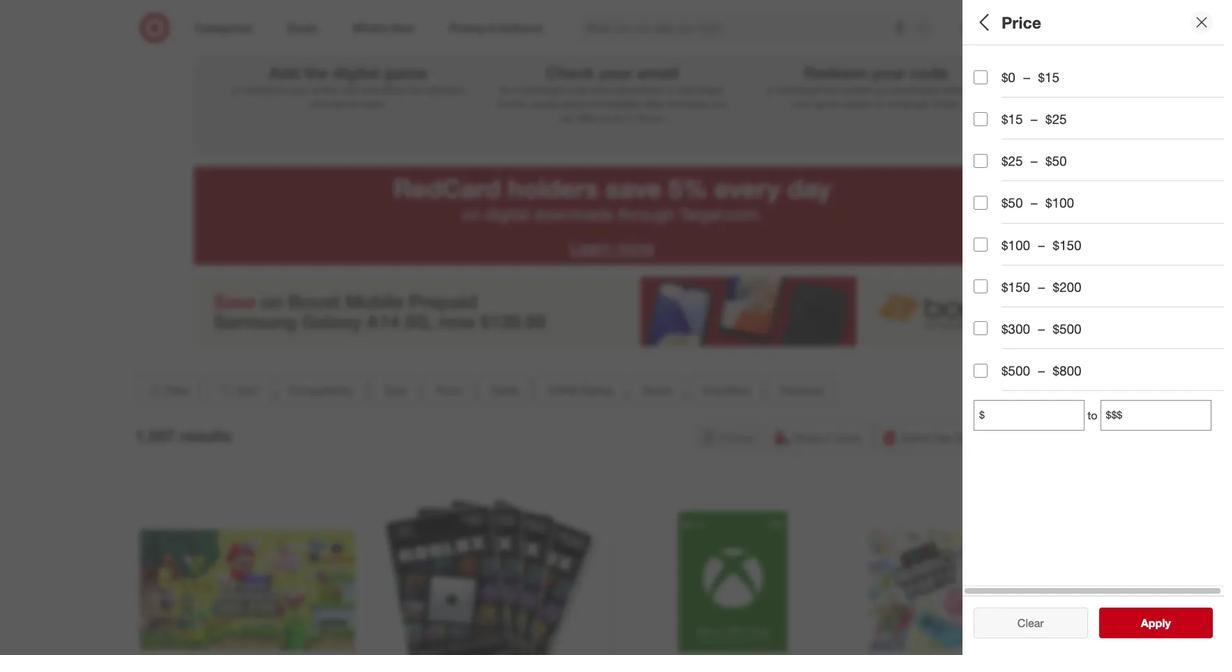 Task type: vqa. For each thing, say whether or not it's contained in the screenshot.
RedCard
yes



Task type: locate. For each thing, give the bounding box(es) containing it.
content down add
[[243, 84, 276, 95]]

0 vertical spatial esrb rating
[[974, 255, 1055, 271]]

$50  –  $100 checkbox
[[974, 196, 988, 210]]

genre
[[974, 304, 1012, 320], [642, 384, 673, 398]]

rating inside all filters "dialog"
[[1014, 255, 1055, 271]]

your down add
[[290, 84, 309, 95]]

$150 up $200
[[1053, 237, 1082, 253]]

featured up 'shop'
[[780, 384, 824, 398]]

compatibility inside all filters "dialog"
[[974, 60, 1058, 76]]

1 horizontal spatial compatibility button
[[974, 45, 1224, 94]]

your up you
[[872, 63, 906, 82]]

1 horizontal spatial and
[[592, 84, 608, 95]]

2 horizontal spatial the
[[823, 84, 837, 95]]

0 vertical spatial type
[[974, 109, 1003, 125]]

1 horizontal spatial deals
[[974, 206, 1010, 222]]

0 horizontal spatial and
[[361, 84, 377, 95]]

usually
[[529, 98, 559, 109]]

see
[[1127, 617, 1147, 631]]

results for 1,557 results
[[180, 427, 231, 446]]

1 vertical spatial $500
[[1002, 363, 1031, 379]]

rating
[[1014, 255, 1055, 271], [580, 384, 613, 398]]

shop in store button
[[768, 423, 870, 453]]

$500 down $200
[[1053, 321, 1082, 337]]

$15 right $0
[[1038, 69, 1060, 85]]

0 vertical spatial or
[[231, 84, 240, 95]]

day
[[933, 431, 952, 445]]

but
[[713, 98, 727, 109]]

and up usual. at the left of the page
[[361, 84, 377, 95]]

super mario party - nintendo switch image
[[869, 484, 1084, 656], [869, 484, 1084, 656]]

price dialog
[[963, 0, 1224, 656]]

0 vertical spatial condition
[[974, 353, 1035, 369]]

0 vertical spatial results
[[180, 427, 231, 446]]

$25
[[1046, 111, 1067, 127], [1002, 153, 1023, 169]]

$25 right $25  –  $50 option
[[1002, 153, 1023, 169]]

the right follow
[[408, 84, 422, 95]]

$50 up the $50  –  $100
[[1046, 153, 1067, 169]]

0 horizontal spatial $25
[[1002, 153, 1023, 169]]

$800
[[1053, 363, 1082, 379]]

steps.
[[699, 84, 726, 95]]

1 vertical spatial digital
[[485, 204, 529, 225]]

game left system
[[815, 98, 839, 109]]

0 vertical spatial code
[[910, 63, 948, 82]]

the up online
[[304, 63, 328, 82]]

filter button
[[135, 375, 200, 406]]

1 vertical spatial $150
[[1002, 279, 1031, 295]]

0 horizontal spatial download
[[521, 84, 564, 95]]

same day delivery
[[901, 431, 996, 445]]

xbox gift card (digital) image
[[626, 484, 841, 656], [626, 484, 841, 656]]

featured button
[[768, 375, 836, 406], [974, 387, 1224, 436]]

1 vertical spatial or
[[876, 98, 885, 109]]

featured button down $800
[[974, 387, 1224, 436]]

1 horizontal spatial price button
[[974, 143, 1224, 192]]

1 horizontal spatial results
[[1150, 617, 1186, 631]]

code
[[910, 63, 948, 82], [567, 84, 589, 95]]

$150 right $150  –  $200 'option'
[[1002, 279, 1031, 295]]

all filters
[[974, 12, 1041, 32]]

digital down holders at the left of page
[[485, 204, 529, 225]]

your inside check your email for a download code and instructions on next steps. emails usually arrive immediately after purchase, but can take up to 4+ hours.
[[599, 63, 633, 82]]

0 horizontal spatial deals button
[[479, 375, 531, 406]]

clear inside clear button
[[1018, 617, 1044, 631]]

1 vertical spatial code
[[567, 84, 589, 95]]

0 horizontal spatial type
[[383, 384, 407, 398]]

1 horizontal spatial esrb rating button
[[974, 241, 1224, 290]]

esrb rating
[[974, 255, 1055, 271], [548, 384, 613, 398]]

on down the 'redcard'
[[462, 204, 481, 225]]

results right '1,557'
[[180, 427, 231, 446]]

content up system
[[840, 84, 873, 95]]

0 horizontal spatial $50
[[1002, 195, 1023, 211]]

1 horizontal spatial download
[[778, 84, 820, 95]]

1 and from the left
[[361, 84, 377, 95]]

2 content from the left
[[840, 84, 873, 95]]

sponsored
[[990, 347, 1031, 358]]

condition up pickup button
[[702, 384, 750, 398]]

to inside add the digital game or content to your online cart and follow the checkout process as usual.
[[279, 84, 287, 95]]

price button
[[974, 143, 1224, 192], [424, 375, 473, 406]]

0 vertical spatial type button
[[974, 94, 1224, 143]]

0 vertical spatial $15
[[1038, 69, 1060, 85]]

1 vertical spatial rating
[[580, 384, 613, 398]]

condition down $300
[[974, 353, 1035, 369]]

content inside 'redeem your code to download the content you purchased directly to your game system or computer. enjoy!'
[[840, 84, 873, 95]]

0 vertical spatial $100
[[1046, 195, 1074, 211]]

1 horizontal spatial on
[[664, 84, 675, 95]]

0 vertical spatial $50
[[1046, 153, 1067, 169]]

pickup button
[[694, 423, 763, 453]]

1 vertical spatial game
[[815, 98, 839, 109]]

code up purchased
[[910, 63, 948, 82]]

$100 up $100  –  $150
[[1046, 195, 1074, 211]]

download
[[521, 84, 564, 95], [778, 84, 820, 95]]

1 horizontal spatial $100
[[1046, 195, 1074, 211]]

all
[[1040, 617, 1051, 631]]

roblox gift card image
[[383, 484, 598, 656]]

results right see
[[1150, 617, 1186, 631]]

on inside check your email for a download code and instructions on next steps. emails usually arrive immediately after purchase, but can take up to 4+ hours.
[[664, 84, 675, 95]]

What can we help you find? suggestions appear below search field
[[577, 13, 920, 43]]

0 vertical spatial compatibility
[[974, 60, 1058, 76]]

enjoy!
[[934, 98, 960, 109]]

0 vertical spatial game
[[384, 63, 427, 82]]

clear
[[1011, 617, 1037, 631], [1018, 617, 1044, 631]]

condition button
[[974, 338, 1224, 387], [690, 375, 762, 406]]

$50
[[1046, 153, 1067, 169], [1002, 195, 1023, 211]]

0 vertical spatial esrb
[[974, 255, 1010, 271]]

0 horizontal spatial esrb rating
[[548, 384, 613, 398]]

download down redeem
[[778, 84, 820, 95]]

0 vertical spatial genre button
[[974, 290, 1224, 338]]

0 vertical spatial digital
[[333, 63, 380, 82]]

search
[[910, 22, 944, 36]]

condition button inside all filters "dialog"
[[974, 338, 1224, 387]]

esrb
[[974, 255, 1010, 271], [548, 384, 577, 398]]

0 horizontal spatial results
[[180, 427, 231, 446]]

your
[[599, 63, 633, 82], [872, 63, 906, 82], [290, 84, 309, 95], [793, 98, 812, 109]]

code inside check your email for a download code and instructions on next steps. emails usually arrive immediately after purchase, but can take up to 4+ hours.
[[567, 84, 589, 95]]

clear inside clear all button
[[1011, 617, 1037, 631]]

$500 down sponsored
[[1002, 363, 1031, 379]]

2 vertical spatial price
[[436, 384, 461, 398]]

1 horizontal spatial featured
[[974, 402, 1030, 418]]

$25 up $25  –  $50 on the top right of page
[[1046, 111, 1067, 127]]

deals inside all filters "dialog"
[[974, 206, 1010, 222]]

0 vertical spatial price button
[[974, 143, 1224, 192]]

0 vertical spatial on
[[664, 84, 675, 95]]

genre inside all filters "dialog"
[[974, 304, 1012, 320]]

filters
[[998, 12, 1041, 32]]

0 vertical spatial genre
[[974, 304, 1012, 320]]

0 vertical spatial $25
[[1046, 111, 1067, 127]]

0 horizontal spatial code
[[567, 84, 589, 95]]

and
[[361, 84, 377, 95], [592, 84, 608, 95]]

1 vertical spatial $25
[[1002, 153, 1023, 169]]

for
[[499, 84, 510, 95]]

or inside add the digital game or content to your online cart and follow the checkout process as usual.
[[231, 84, 240, 95]]

2 download from the left
[[778, 84, 820, 95]]

to down add
[[279, 84, 287, 95]]

2 clear from the left
[[1018, 617, 1044, 631]]

0 vertical spatial $500
[[1053, 321, 1082, 337]]

online
[[312, 84, 338, 95]]

1 horizontal spatial esrb rating
[[974, 255, 1055, 271]]

your up the instructions
[[599, 63, 633, 82]]

the down redeem
[[823, 84, 837, 95]]

1 content from the left
[[243, 84, 276, 95]]

0 vertical spatial deals button
[[974, 192, 1224, 241]]

pickup
[[720, 431, 754, 445]]

1 vertical spatial deals
[[491, 384, 519, 398]]

game up follow
[[384, 63, 427, 82]]

game inside add the digital game or content to your online cart and follow the checkout process as usual.
[[384, 63, 427, 82]]

and up the immediately
[[592, 84, 608, 95]]

content
[[243, 84, 276, 95], [840, 84, 873, 95]]

$300  –  $500
[[1002, 321, 1082, 337]]

$500  –  $800 checkbox
[[974, 364, 988, 378]]

featured up "delivery"
[[974, 402, 1030, 418]]

results inside button
[[1150, 617, 1186, 631]]

0 horizontal spatial game
[[384, 63, 427, 82]]

1 vertical spatial type
[[383, 384, 407, 398]]

1 horizontal spatial $50
[[1046, 153, 1067, 169]]

type button
[[974, 94, 1224, 143], [371, 375, 418, 406]]

$50 right $50  –  $100 option
[[1002, 195, 1023, 211]]

results
[[180, 427, 231, 446], [1150, 617, 1186, 631]]

usual.
[[361, 98, 386, 109]]

0 horizontal spatial price button
[[424, 375, 473, 406]]

0 horizontal spatial or
[[231, 84, 240, 95]]

1 horizontal spatial digital
[[485, 204, 529, 225]]

$15 right $15  –  $25 checkbox
[[1002, 111, 1023, 127]]

all
[[974, 12, 993, 32]]

digital
[[333, 63, 380, 82], [485, 204, 529, 225]]

1 horizontal spatial rating
[[1014, 255, 1055, 271]]

0 horizontal spatial $100
[[1002, 237, 1031, 253]]

0 horizontal spatial $500
[[1002, 363, 1031, 379]]

0 vertical spatial compatibility button
[[974, 45, 1224, 94]]

2 and from the left
[[592, 84, 608, 95]]

on left next
[[664, 84, 675, 95]]

1 horizontal spatial genre button
[[974, 290, 1224, 338]]

$150  –  $200
[[1002, 279, 1082, 295]]

shipping
[[1036, 431, 1080, 445]]

1 vertical spatial results
[[1150, 617, 1186, 631]]

next
[[678, 84, 697, 95]]

0 horizontal spatial esrb rating button
[[536, 375, 625, 406]]

redeem your code to download the content you purchased directly to your game system or computer. enjoy!
[[766, 63, 987, 109]]

0 horizontal spatial compatibility
[[288, 384, 354, 398]]

0 horizontal spatial type button
[[371, 375, 418, 406]]

1 vertical spatial $100
[[1002, 237, 1031, 253]]

0 horizontal spatial genre
[[642, 384, 673, 398]]

advertisement region
[[194, 277, 1031, 347]]

1 vertical spatial genre button
[[630, 375, 685, 406]]

purchase,
[[667, 98, 710, 109]]

code up arrive
[[567, 84, 589, 95]]

$100
[[1046, 195, 1074, 211], [1002, 237, 1031, 253]]

and inside add the digital game or content to your online cart and follow the checkout process as usual.
[[361, 84, 377, 95]]

delivery
[[955, 431, 996, 445]]

Include out of stock checkbox
[[974, 547, 988, 561]]

0 horizontal spatial genre button
[[630, 375, 685, 406]]

condition button down the $300  –  $500
[[974, 338, 1224, 387]]

1 horizontal spatial code
[[910, 63, 948, 82]]

redcard
[[393, 173, 501, 204]]

to right the up
[[613, 111, 622, 123]]

esrb rating button
[[974, 241, 1224, 290], [536, 375, 625, 406]]

1 horizontal spatial content
[[840, 84, 873, 95]]

genre button
[[974, 290, 1224, 338], [630, 375, 685, 406]]

$100 right the $100  –  $150 option
[[1002, 237, 1031, 253]]

1 download from the left
[[521, 84, 564, 95]]

5%
[[669, 173, 707, 204]]

on
[[664, 84, 675, 95], [462, 204, 481, 225]]

1 horizontal spatial game
[[815, 98, 839, 109]]

0 vertical spatial price
[[1002, 12, 1042, 32]]

to inside check your email for a download code and instructions on next steps. emails usually arrive immediately after purchase, but can take up to 4+ hours.
[[613, 111, 622, 123]]

sort button
[[206, 375, 270, 406]]

0 horizontal spatial condition button
[[690, 375, 762, 406]]

0 horizontal spatial content
[[243, 84, 276, 95]]

1 horizontal spatial $150
[[1053, 237, 1082, 253]]

to up shipping "button"
[[1088, 409, 1098, 423]]

featured button up 'shop'
[[768, 375, 836, 406]]

clear for clear
[[1018, 617, 1044, 631]]

save
[[606, 173, 662, 204]]

0 vertical spatial esrb rating button
[[974, 241, 1224, 290]]

1 vertical spatial featured
[[974, 402, 1030, 418]]

shipping button
[[1010, 423, 1089, 453]]

check your email for a download code and instructions on next steps. emails usually arrive immediately after purchase, but can take up to 4+ hours.
[[497, 63, 727, 123]]

condition button up pickup button
[[690, 375, 762, 406]]

download inside check your email for a download code and instructions on next steps. emails usually arrive immediately after purchase, but can take up to 4+ hours.
[[521, 84, 564, 95]]

add
[[269, 63, 299, 82]]

checkout
[[425, 84, 465, 95]]

featured inside all filters "dialog"
[[974, 402, 1030, 418]]

to
[[279, 84, 287, 95], [766, 84, 775, 95], [978, 84, 987, 95], [613, 111, 622, 123], [1088, 409, 1098, 423]]

1 horizontal spatial $15
[[1038, 69, 1060, 85]]

1 horizontal spatial $500
[[1053, 321, 1082, 337]]

download up usually
[[521, 84, 564, 95]]

featured
[[780, 384, 824, 398], [974, 402, 1030, 418]]

1 horizontal spatial type button
[[974, 94, 1224, 143]]

0 horizontal spatial $15
[[1002, 111, 1023, 127]]

new super mario bros u deluxe - nintendo switch image
[[140, 484, 355, 656], [140, 484, 355, 656]]

1 vertical spatial type button
[[371, 375, 418, 406]]

0 horizontal spatial esrb
[[548, 384, 577, 398]]

digital up the cart
[[333, 63, 380, 82]]

None text field
[[974, 401, 1085, 431], [1101, 401, 1212, 431], [974, 401, 1085, 431], [1101, 401, 1212, 431]]

1 horizontal spatial type
[[974, 109, 1003, 125]]

price
[[1002, 12, 1042, 32], [974, 157, 1007, 173], [436, 384, 461, 398]]

1 clear from the left
[[1011, 617, 1037, 631]]



Task type: describe. For each thing, give the bounding box(es) containing it.
1 vertical spatial compatibility
[[288, 384, 354, 398]]

1,557
[[135, 427, 175, 446]]

price inside dialog
[[1002, 12, 1042, 32]]

shop
[[794, 431, 821, 445]]

$200
[[1053, 279, 1082, 295]]

cart
[[341, 84, 358, 95]]

redeem
[[805, 63, 868, 82]]

$100  –  $150 checkbox
[[974, 238, 988, 252]]

0 horizontal spatial $150
[[1002, 279, 1031, 295]]

esrb inside all filters "dialog"
[[974, 255, 1010, 271]]

arrive
[[562, 98, 586, 109]]

$300  –  $500 checkbox
[[974, 322, 988, 336]]

condition inside all filters "dialog"
[[974, 353, 1035, 369]]

price inside all filters "dialog"
[[974, 157, 1007, 173]]

1 vertical spatial $50
[[1002, 195, 1023, 211]]

after
[[644, 98, 665, 109]]

same
[[901, 431, 930, 445]]

1 horizontal spatial featured button
[[974, 387, 1224, 436]]

filter
[[165, 384, 189, 398]]

follow
[[380, 84, 405, 95]]

sort
[[237, 384, 258, 398]]

clear button
[[974, 608, 1088, 639]]

target.com.
[[679, 204, 762, 225]]

1 vertical spatial esrb rating button
[[536, 375, 625, 406]]

1 vertical spatial $15
[[1002, 111, 1023, 127]]

$15  –  $25 checkbox
[[974, 112, 988, 126]]

clear for clear all
[[1011, 617, 1037, 631]]

$0
[[1002, 69, 1016, 85]]

downloads
[[534, 204, 613, 225]]

as
[[348, 98, 358, 109]]

learn more
[[570, 238, 654, 258]]

learn
[[570, 238, 612, 258]]

clear all
[[1011, 617, 1051, 631]]

type inside all filters "dialog"
[[974, 109, 1003, 125]]

a
[[513, 84, 518, 95]]

day
[[788, 173, 831, 204]]

3
[[871, 12, 882, 37]]

hours.
[[638, 111, 665, 123]]

game inside 'redeem your code to download the content you purchased directly to your game system or computer. enjoy!'
[[815, 98, 839, 109]]

$0  –  $15
[[1002, 69, 1060, 85]]

see results
[[1127, 617, 1186, 631]]

1 horizontal spatial deals button
[[974, 192, 1224, 241]]

your inside add the digital game or content to your online cart and follow the checkout process as usual.
[[290, 84, 309, 95]]

you
[[876, 84, 891, 95]]

check
[[546, 63, 595, 82]]

1 vertical spatial deals button
[[479, 375, 531, 406]]

esrb rating button inside all filters "dialog"
[[974, 241, 1224, 290]]

every
[[714, 173, 781, 204]]

0 horizontal spatial rating
[[580, 384, 613, 398]]

$25  –  $50 checkbox
[[974, 154, 988, 168]]

take
[[578, 111, 596, 123]]

apply
[[1141, 617, 1171, 631]]

store
[[835, 431, 861, 445]]

to right directly
[[978, 84, 987, 95]]

0 horizontal spatial featured
[[780, 384, 824, 398]]

holders
[[508, 173, 599, 204]]

content inside add the digital game or content to your online cart and follow the checkout process as usual.
[[243, 84, 276, 95]]

add the digital game or content to your online cart and follow the checkout process as usual.
[[231, 63, 465, 109]]

emails
[[497, 98, 526, 109]]

apply button
[[1099, 608, 1213, 639]]

to inside price dialog
[[1088, 409, 1098, 423]]

1 vertical spatial price button
[[424, 375, 473, 406]]

$0  –  $15 checkbox
[[974, 70, 988, 84]]

instructions
[[611, 84, 662, 95]]

and inside check your email for a download code and instructions on next steps. emails usually arrive immediately after purchase, but can take up to 4+ hours.
[[592, 84, 608, 95]]

code inside 'redeem your code to download the content you purchased directly to your game system or computer. enjoy!'
[[910, 63, 948, 82]]

$15  –  $25
[[1002, 111, 1067, 127]]

1 vertical spatial esrb rating
[[548, 384, 613, 398]]

esrb rating inside all filters "dialog"
[[974, 255, 1055, 271]]

through
[[618, 204, 674, 225]]

$500  –  $800
[[1002, 363, 1082, 379]]

download inside 'redeem your code to download the content you purchased directly to your game system or computer. enjoy!'
[[778, 84, 820, 95]]

genre button inside all filters "dialog"
[[974, 290, 1224, 338]]

system
[[842, 98, 873, 109]]

clear all button
[[974, 608, 1088, 639]]

$25  –  $50
[[1002, 153, 1067, 169]]

$150  –  $200 checkbox
[[974, 280, 988, 294]]

can
[[559, 111, 575, 123]]

your down redeem
[[793, 98, 812, 109]]

all filters dialog
[[963, 0, 1224, 656]]

2
[[607, 12, 618, 37]]

0 vertical spatial $150
[[1053, 237, 1082, 253]]

1 vertical spatial on
[[462, 204, 481, 225]]

1 horizontal spatial $25
[[1046, 111, 1067, 127]]

1
[[342, 12, 354, 37]]

digital inside add the digital game or content to your online cart and follow the checkout process as usual.
[[333, 63, 380, 82]]

more
[[616, 238, 654, 258]]

$300
[[1002, 321, 1031, 337]]

1 vertical spatial condition
[[702, 384, 750, 398]]

results for see results
[[1150, 617, 1186, 631]]

4+
[[624, 111, 636, 123]]

up
[[599, 111, 610, 123]]

email
[[637, 63, 679, 82]]

on digital downloads through target.com.
[[462, 204, 762, 225]]

or inside 'redeem your code to download the content you purchased directly to your game system or computer. enjoy!'
[[876, 98, 885, 109]]

computer.
[[887, 98, 931, 109]]

1 vertical spatial genre
[[642, 384, 673, 398]]

1 horizontal spatial the
[[408, 84, 422, 95]]

the inside 'redeem your code to download the content you purchased directly to your game system or computer. enjoy!'
[[823, 84, 837, 95]]

process
[[310, 98, 345, 109]]

shop in store
[[794, 431, 861, 445]]

0 horizontal spatial featured button
[[768, 375, 836, 406]]

0 horizontal spatial the
[[304, 63, 328, 82]]

purchased
[[894, 84, 941, 95]]

redcard holders save 5% every day
[[393, 173, 831, 204]]

to right steps.
[[766, 84, 775, 95]]

in
[[824, 431, 832, 445]]

1,557 results
[[135, 427, 231, 446]]

same day delivery button
[[875, 423, 1005, 453]]

directly
[[943, 84, 975, 95]]

immediately
[[589, 98, 642, 109]]

$100  –  $150
[[1002, 237, 1082, 253]]

0 horizontal spatial compatibility button
[[276, 375, 365, 406]]

see results button
[[1099, 608, 1213, 639]]

$50  –  $100
[[1002, 195, 1074, 211]]

0 horizontal spatial deals
[[491, 384, 519, 398]]



